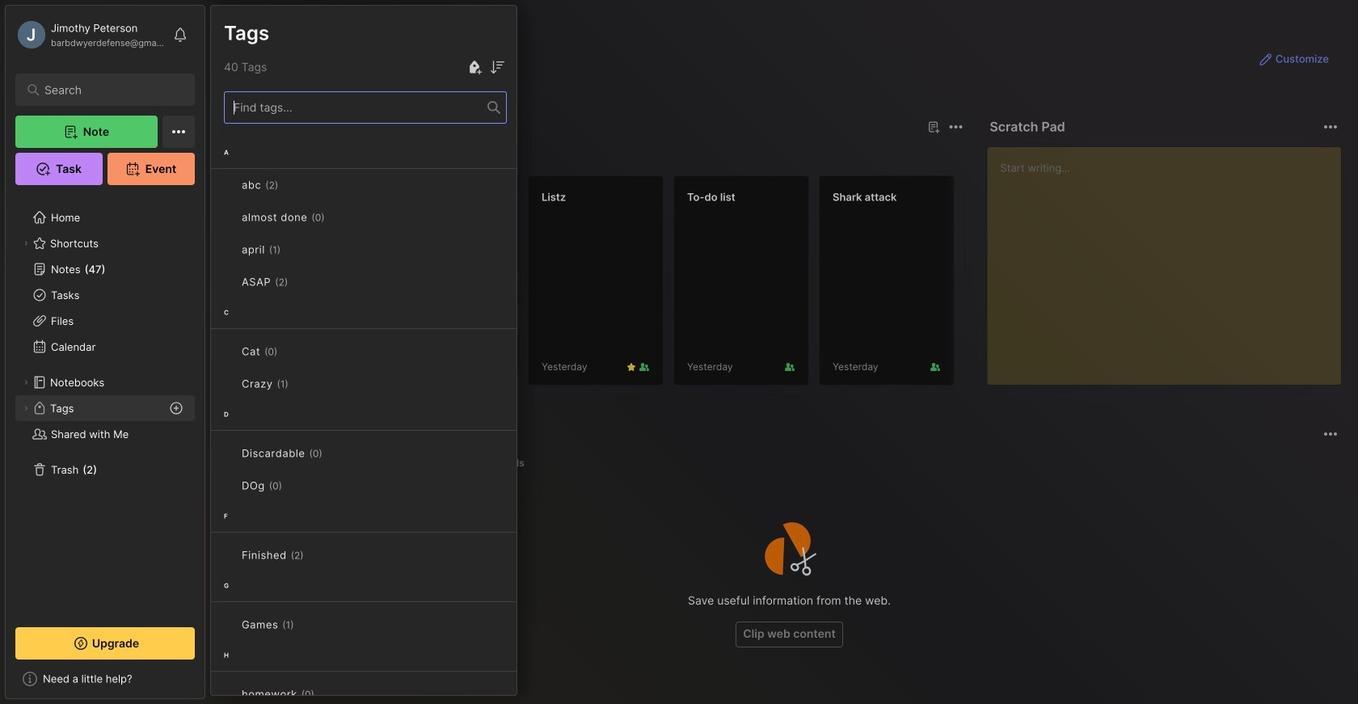 Task type: describe. For each thing, give the bounding box(es) containing it.
NEED A LITTLE HELP? field
[[6, 666, 205, 692]]

main element
[[0, 0, 210, 704]]

create new tag image
[[465, 58, 484, 77]]

Account field
[[15, 19, 165, 51]]

2 vertical spatial tag actions image
[[315, 688, 340, 701]]

expand notebooks image
[[21, 378, 31, 387]]



Task type: vqa. For each thing, say whether or not it's contained in the screenshot.
the Expand Notebooks icon
yes



Task type: locate. For each thing, give the bounding box(es) containing it.
Find tags… text field
[[225, 97, 488, 118]]

tag actions image
[[281, 243, 307, 256], [289, 378, 314, 391], [282, 480, 308, 492], [294, 619, 320, 632]]

tab list
[[240, 454, 1336, 473]]

1 vertical spatial tag actions image
[[288, 276, 314, 289]]

tab
[[240, 146, 288, 166], [240, 454, 302, 473], [308, 454, 357, 473], [487, 454, 532, 473]]

None search field
[[44, 80, 173, 99]]

sort options image
[[488, 58, 507, 77]]

Search text field
[[44, 82, 173, 98]]

Start writing… text field
[[1001, 147, 1341, 372]]

none search field inside main element
[[44, 80, 173, 99]]

click to collapse image
[[199, 672, 211, 691]]

Tag actions field
[[325, 209, 351, 226], [281, 242, 307, 258], [288, 274, 314, 290], [289, 376, 314, 392], [282, 478, 308, 494], [294, 617, 320, 633], [315, 687, 340, 703]]

Sort field
[[488, 57, 507, 77]]

expand tags image
[[21, 404, 31, 413]]

row group
[[211, 137, 517, 704], [237, 175, 1359, 395]]

tag actions image
[[325, 211, 351, 224], [288, 276, 314, 289], [315, 688, 340, 701]]

0 vertical spatial tag actions image
[[325, 211, 351, 224]]



